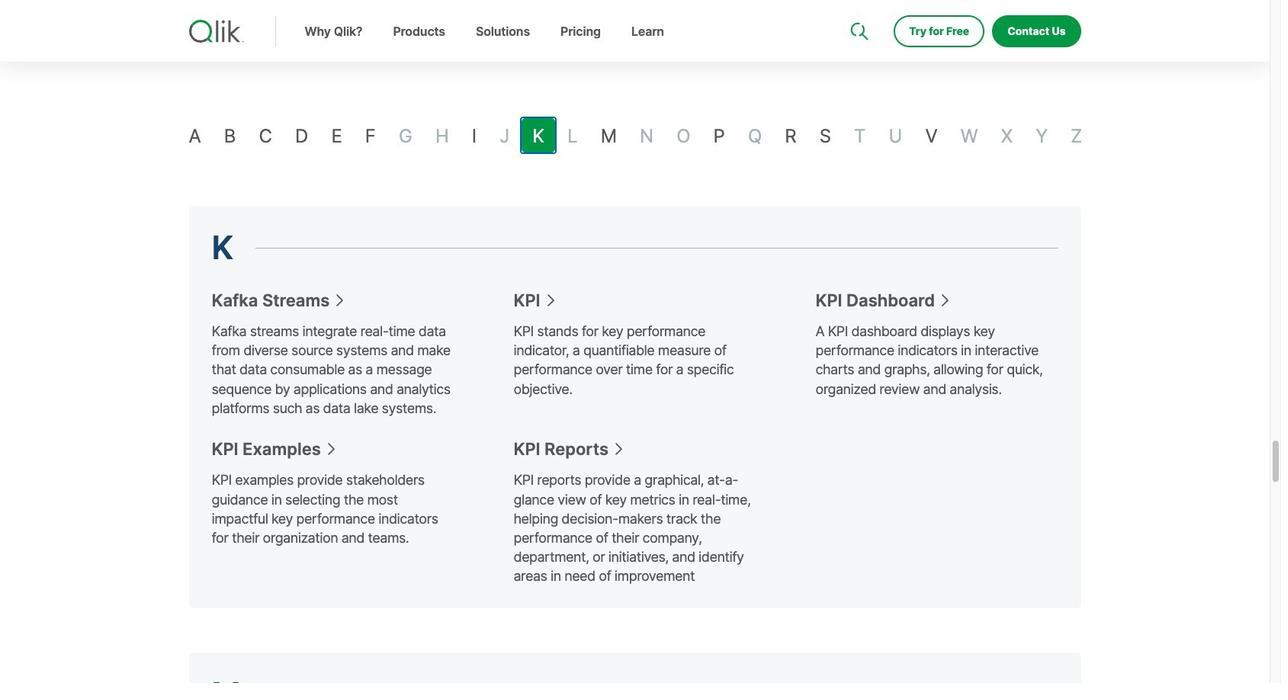 Task type: locate. For each thing, give the bounding box(es) containing it.
support image
[[852, 0, 865, 12]]



Task type: describe. For each thing, give the bounding box(es) containing it.
qlik image
[[189, 20, 244, 43]]

company image
[[941, 0, 953, 12]]



Task type: vqa. For each thing, say whether or not it's contained in the screenshot.
Qlik image
yes



